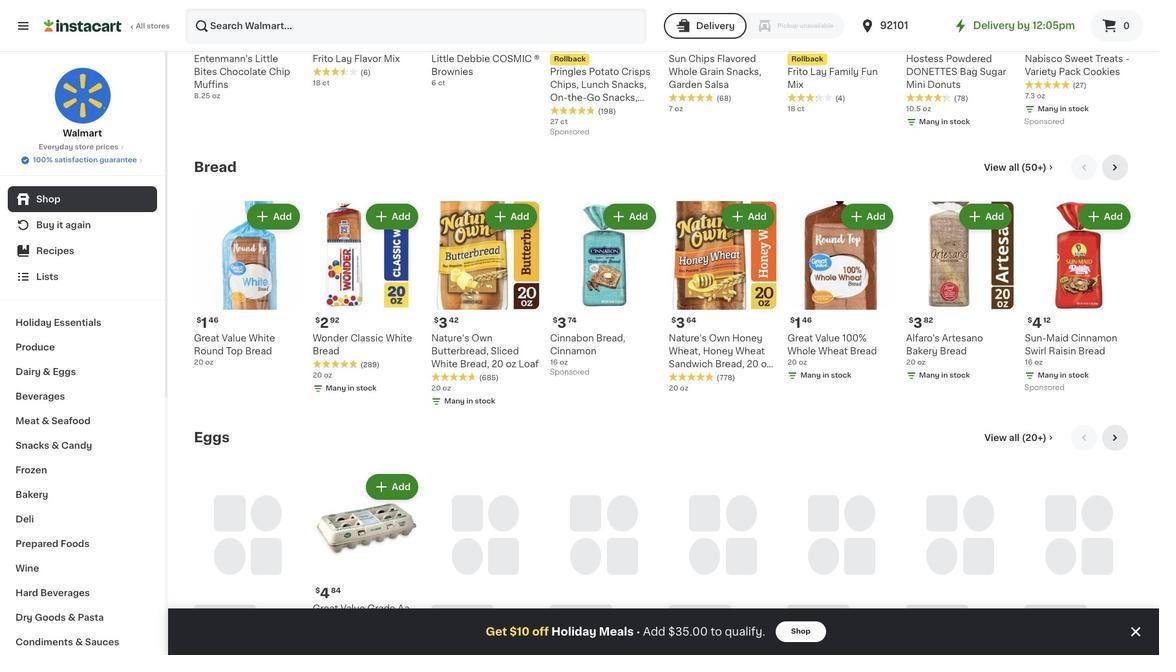 Task type: describe. For each thing, give the bounding box(es) containing it.
powdered
[[947, 55, 993, 64]]

holiday essentials
[[16, 318, 101, 327]]

prices
[[96, 144, 119, 151]]

27
[[550, 119, 559, 126]]

stock down sun-maid cinnamon swirl raisin bread 16 oz
[[1069, 372, 1090, 379]]

98 inside $ 12 98 $15.58
[[574, 38, 584, 45]]

condiments & sauces
[[16, 638, 119, 647]]

16 inside sun-maid cinnamon swirl raisin bread 16 oz
[[1026, 359, 1033, 366]]

$10
[[510, 627, 530, 637]]

fun
[[862, 67, 879, 76]]

20 inside product group
[[313, 372, 322, 379]]

42
[[449, 317, 459, 324]]

alfaro's artesano bakery bread 20 oz
[[907, 334, 984, 366]]

it
[[57, 221, 63, 230]]

$ for wonder classic white bread
[[315, 317, 320, 324]]

nature's for nature's own honey wheat, honey wheat sandwich bread, 20 oz loaf
[[669, 334, 707, 343]]

cosmic
[[493, 55, 532, 64]]

deli link
[[8, 507, 157, 532]]

oz inside 'nature's own honey wheat, honey wheat sandwich bread, 20 oz loaf'
[[762, 360, 772, 369]]

74
[[568, 317, 577, 324]]

hostess
[[907, 55, 944, 64]]

$15.58
[[589, 42, 619, 51]]

wheat inside great value 100% whole wheat bread 20 oz
[[819, 347, 848, 356]]

loaf inside nature's own butterbread, sliced white bread, 20 oz loaf
[[519, 360, 539, 369]]

7.3
[[1026, 93, 1036, 100]]

46 for great value white round top bread
[[209, 317, 219, 324]]

shop link
[[8, 186, 157, 212]]

shop button
[[776, 622, 827, 642]]

dry goods & pasta
[[16, 613, 104, 622]]

20 inside the great value white round top bread 20 oz
[[194, 359, 204, 366]]

bread inside wonder classic white bread
[[313, 347, 340, 356]]

add for nature's own honey wheat, honey wheat sandwich bread, 20 oz loaf
[[748, 212, 767, 221]]

sponsored badge image for cinnabon bread, cinnamon
[[550, 369, 590, 376]]

16 inside cinnabon bread, cinnamon 16 oz
[[550, 359, 558, 366]]

3 for cinnabon bread, cinnamon
[[558, 316, 567, 330]]

3 for nature's own butterbread, sliced white bread, 20 oz loaf
[[439, 316, 448, 330]]

1 vertical spatial bakery
[[16, 490, 48, 499]]

wine
[[16, 564, 39, 573]]

stock down the (289)
[[356, 385, 377, 392]]

stock down the (27)
[[1069, 106, 1090, 113]]

value for wheat
[[816, 334, 841, 343]]

1 for great value 100% whole wheat bread
[[795, 316, 801, 330]]

92101 button
[[860, 8, 938, 44]]

$ 1 46 for great value 100% whole wheat bread
[[791, 316, 813, 330]]

qualify.
[[725, 627, 766, 637]]

$ for sun-maid cinnamon swirl raisin bread
[[1028, 317, 1033, 324]]

go
[[587, 93, 601, 102]]

add button for nature's own butterbread, sliced white bread, 20 oz loaf
[[486, 205, 536, 229]]

dry goods & pasta link
[[8, 605, 157, 630]]

great for great value grade aa cage free large white eggs
[[313, 604, 338, 613]]

many down the 10.5 oz
[[920, 119, 940, 126]]

oz inside cinnabon bread, cinnamon 16 oz
[[560, 359, 569, 366]]

$ 3 64
[[672, 316, 697, 330]]

nature's for nature's own butterbread, sliced white bread, 20 oz loaf
[[432, 334, 470, 343]]

(198)
[[598, 108, 616, 115]]

$ 9 88
[[791, 37, 816, 51]]

in down wonder classic white bread
[[348, 385, 355, 392]]

64
[[687, 317, 697, 324]]

everyday
[[39, 144, 73, 151]]

98 for entenmann's little bites chocolate chip muffins
[[212, 38, 222, 45]]

0 vertical spatial beverages
[[16, 392, 65, 401]]

all for 4
[[1010, 433, 1020, 442]]

off
[[533, 627, 549, 637]]

ct for pringles potato crisps chips, lunch snacks, on-the-go snacks, variety pack
[[561, 119, 568, 126]]

treatment tracker modal dialog
[[168, 609, 1160, 655]]

12 inside "$ 4 12"
[[1044, 317, 1052, 324]]

wine link
[[8, 556, 157, 581]]

meat & seafood link
[[8, 409, 157, 433]]

great for great value 100% whole wheat bread 20 oz
[[788, 334, 814, 343]]

great value white round top bread 20 oz
[[194, 334, 275, 366]]

oz inside nature's own butterbread, sliced white bread, 20 oz loaf
[[506, 360, 517, 369]]

bread inside sun-maid cinnamon swirl raisin bread 16 oz
[[1079, 347, 1106, 356]]

oz inside the great value white round top bread 20 oz
[[205, 359, 214, 366]]

add button for alfaro's artesano bakery bread
[[961, 205, 1011, 229]]

snacks, for crisps
[[612, 80, 647, 89]]

produce link
[[8, 335, 157, 360]]

sweet
[[1065, 55, 1094, 64]]

(778)
[[717, 374, 736, 382]]

service type group
[[664, 13, 845, 39]]

1 vertical spatial eggs
[[194, 431, 230, 444]]

$ 2 68
[[434, 37, 459, 51]]

snacks & candy
[[16, 441, 92, 450]]

lists
[[36, 272, 59, 281]]

snacks & candy link
[[8, 433, 157, 458]]

$ 4 12
[[1028, 316, 1052, 330]]

walmart logo image
[[54, 67, 111, 124]]

holiday inside the get $10 off holiday meals • add $35.00 to qualify.
[[552, 627, 597, 637]]

12 inside $12.98 original price: $15.58 element
[[558, 37, 573, 51]]

sponsored badge image for pringles potato crisps chips, lunch snacks, on-the-go snacks, variety pack
[[550, 129, 590, 136]]

(50+)
[[1022, 163, 1047, 172]]

snacks, for flavored
[[727, 67, 762, 76]]

27 ct
[[550, 119, 568, 126]]

20 inside 'nature's own honey wheat, honey wheat sandwich bread, 20 oz loaf'
[[747, 360, 759, 369]]

pack inside 11 nabisco sweet treats - variety pack cookies
[[1060, 67, 1082, 76]]

product group containing 11
[[1026, 0, 1134, 129]]

nabisco
[[1026, 55, 1063, 64]]

2 for wonder classic white bread
[[320, 316, 329, 330]]

delivery for delivery
[[696, 21, 735, 30]]

flavor
[[355, 55, 382, 64]]

dry
[[16, 613, 33, 622]]

9
[[795, 37, 805, 51]]

many down wonder
[[326, 385, 346, 392]]

bakery inside alfaro's artesano bakery bread 20 oz
[[907, 347, 938, 356]]

debbie
[[457, 55, 490, 64]]

100% inside great value 100% whole wheat bread 20 oz
[[843, 334, 867, 343]]

flavored
[[718, 55, 757, 64]]

value for top
[[222, 334, 247, 343]]

free
[[339, 617, 360, 626]]

$ for great value grade aa cage free large white eggs
[[315, 587, 320, 594]]

(289)
[[361, 362, 380, 369]]

product group containing 12
[[550, 0, 659, 139]]

hard beverages link
[[8, 581, 157, 605]]

product group containing 2
[[313, 201, 421, 396]]

meals
[[599, 627, 634, 637]]

round
[[194, 347, 224, 356]]

dairy
[[16, 367, 41, 376]]

prepared foods link
[[8, 532, 157, 556]]

beverages inside "link"
[[40, 589, 90, 598]]

deli
[[16, 515, 34, 524]]

many in stock down the (27)
[[1039, 106, 1090, 113]]

recipes
[[36, 246, 74, 256]]

Search field
[[186, 9, 646, 43]]

& for meat
[[42, 417, 49, 426]]

add inside the get $10 off holiday meals • add $35.00 to qualify.
[[643, 627, 666, 637]]

sponsored badge image for sun-maid cinnamon swirl raisin bread
[[1026, 384, 1065, 392]]

artesano
[[943, 334, 984, 343]]

$ for great value white round top bread
[[197, 317, 201, 324]]

1 vertical spatial honey
[[703, 347, 734, 356]]

sponsored badge image for nabisco sweet treats - variety pack cookies
[[1026, 118, 1065, 126]]

18 for frito lay flavor mix
[[313, 80, 321, 87]]

stock down the (685)
[[475, 398, 496, 405]]

lay for family
[[811, 67, 827, 76]]

wonder
[[313, 334, 348, 343]]

$ for nature's own honey wheat, honey wheat sandwich bread, 20 oz loaf
[[672, 317, 677, 324]]

frito for frito lay family fun mix
[[788, 67, 809, 76]]

frozen
[[16, 466, 47, 475]]

in down great value 100% whole wheat bread 20 oz
[[823, 372, 830, 379]]

add button for great value white round top bread
[[249, 205, 299, 229]]

get $10 off holiday meals • add $35.00 to qualify.
[[486, 627, 766, 637]]

®
[[534, 55, 540, 64]]

own for honey
[[710, 334, 731, 343]]

frito lay flavor mix
[[313, 55, 400, 64]]

great for great value white round top bread 20 oz
[[194, 334, 220, 343]]

bag
[[960, 67, 978, 76]]

many in stock down alfaro's artesano bakery bread 20 oz
[[920, 372, 971, 379]]

10.5 oz
[[907, 106, 932, 113]]

holiday essentials link
[[8, 311, 157, 335]]

7
[[669, 106, 673, 113]]

2 hostess powdered donettes bag sugar mini donuts
[[907, 37, 1007, 89]]

many in stock down the (685)
[[445, 398, 496, 405]]

little inside entenmann's little bites chocolate chip muffins 8.25 oz
[[255, 55, 278, 64]]

donettes
[[907, 67, 958, 76]]

produce
[[16, 343, 55, 352]]

stock down great value 100% whole wheat bread 20 oz
[[832, 372, 852, 379]]

20 inside nature's own butterbread, sliced white bread, 20 oz loaf
[[492, 360, 504, 369]]

add for great value white round top bread
[[273, 212, 292, 221]]

rollback for 9
[[792, 56, 824, 63]]

cage
[[313, 617, 337, 626]]

by
[[1018, 21, 1031, 30]]

sandwich
[[669, 360, 713, 369]]

20 oz for wonder classic white bread
[[313, 372, 333, 379]]

& left pasta
[[68, 613, 76, 622]]

lay for flavor
[[336, 55, 352, 64]]

raisin
[[1049, 347, 1077, 356]]

0 vertical spatial mix
[[384, 55, 400, 64]]

20 inside great value 100% whole wheat bread 20 oz
[[788, 359, 797, 366]]

buy it again link
[[8, 212, 157, 238]]



Task type: locate. For each thing, give the bounding box(es) containing it.
all left (50+)
[[1009, 163, 1020, 172]]

many down great value 100% whole wheat bread 20 oz
[[801, 372, 821, 379]]

$ left 42
[[434, 317, 439, 324]]

1 vertical spatial lay
[[811, 67, 827, 76]]

1 vertical spatial cinnamon
[[550, 347, 597, 356]]

loaf inside 'nature's own honey wheat, honey wheat sandwich bread, 20 oz loaf'
[[669, 373, 689, 382]]

all stores
[[136, 23, 170, 30]]

shop inside button
[[792, 628, 811, 635]]

whole for sun
[[669, 67, 698, 76]]

shop right qualify.
[[792, 628, 811, 635]]

8.25
[[194, 93, 210, 100]]

whole inside sun chips flavored whole grain snacks, garden salsa
[[669, 67, 698, 76]]

& right the meat
[[42, 417, 49, 426]]

0 vertical spatial shop
[[36, 195, 60, 204]]

ct for frito lay flavor mix
[[323, 80, 330, 87]]

0 vertical spatial frito
[[313, 55, 333, 64]]

100% inside button
[[33, 157, 53, 164]]

20 oz down the butterbread, at the left of page
[[432, 385, 451, 392]]

lay
[[336, 55, 352, 64], [811, 67, 827, 76]]

all inside popup button
[[1009, 163, 1020, 172]]

$ for little debbie cosmic ® brownies
[[434, 38, 439, 45]]

16 down cinnabon
[[550, 359, 558, 366]]

nature's down $ 3 42
[[432, 334, 470, 343]]

pack inside the pringles potato crisps chips, lunch snacks, on-the-go snacks, variety pack
[[584, 106, 606, 115]]

1 horizontal spatial delivery
[[974, 21, 1016, 30]]

2 vertical spatial snacks,
[[603, 93, 638, 102]]

0 horizontal spatial 100%
[[33, 157, 53, 164]]

add button inside product group
[[367, 205, 417, 229]]

1 vertical spatial 18
[[788, 106, 796, 113]]

0 vertical spatial variety
[[1026, 67, 1057, 76]]

meat & seafood
[[16, 417, 91, 426]]

add for great value grade aa cage free large white eggs
[[392, 483, 411, 492]]

snacks, down crisps
[[612, 80, 647, 89]]

$ 2 92
[[315, 316, 340, 330]]

cinnamon
[[1072, 334, 1118, 343], [550, 347, 597, 356]]

0 horizontal spatial 18
[[313, 80, 321, 87]]

2 98 from the left
[[337, 38, 347, 45]]

1 vertical spatial snacks,
[[612, 80, 647, 89]]

0 horizontal spatial loaf
[[519, 360, 539, 369]]

0 vertical spatial honey
[[733, 334, 763, 343]]

sponsored badge image down 27 ct on the top of page
[[550, 129, 590, 136]]

view for 4
[[985, 433, 1008, 442]]

chips
[[689, 55, 715, 64]]

garden
[[669, 80, 703, 89]]

1 horizontal spatial bread,
[[597, 334, 626, 343]]

88
[[806, 38, 816, 45]]

item carousel region containing eggs
[[194, 425, 1134, 655]]

add button
[[249, 205, 299, 229], [367, 205, 417, 229], [486, 205, 536, 229], [605, 205, 655, 229], [724, 205, 774, 229], [843, 205, 893, 229], [961, 205, 1011, 229], [1080, 205, 1130, 229], [367, 475, 417, 499]]

sponsored badge image down swirl
[[1026, 384, 1065, 392]]

2
[[439, 37, 448, 51], [914, 37, 923, 51], [320, 316, 329, 330]]

0 vertical spatial 18
[[313, 80, 321, 87]]

1 16 from the left
[[550, 359, 558, 366]]

•
[[637, 627, 641, 637]]

family
[[830, 67, 859, 76]]

$ for sun chips flavored whole grain snacks, garden salsa
[[672, 38, 677, 45]]

2 inside 2 hostess powdered donettes bag sugar mini donuts
[[914, 37, 923, 51]]

crisps
[[622, 67, 651, 76]]

11 nabisco sweet treats - variety pack cookies
[[1026, 37, 1130, 76]]

oz inside sun-maid cinnamon swirl raisin bread 16 oz
[[1035, 359, 1044, 366]]

0 vertical spatial holiday
[[16, 318, 52, 327]]

98 right 10
[[337, 38, 347, 45]]

rollback down $ 9 88
[[792, 56, 824, 63]]

3 for nature's own honey wheat, honey wheat sandwich bread, 20 oz loaf
[[677, 316, 686, 330]]

0 horizontal spatial lay
[[336, 55, 352, 64]]

1 vertical spatial all
[[1010, 433, 1020, 442]]

value inside the great value white round top bread 20 oz
[[222, 334, 247, 343]]

$ 3 42
[[434, 316, 459, 330]]

add for alfaro's artesano bakery bread
[[986, 212, 1005, 221]]

$ 1 46 for great value white round top bread
[[197, 316, 219, 330]]

delivery left by
[[974, 21, 1016, 30]]

white inside nature's own butterbread, sliced white bread, 20 oz loaf
[[432, 360, 458, 369]]

instacart logo image
[[44, 18, 122, 34]]

$ inside $ 2 92
[[315, 317, 320, 324]]

pack
[[1060, 67, 1082, 76], [584, 106, 606, 115]]

product group
[[550, 0, 659, 139], [1026, 0, 1134, 129], [194, 201, 303, 368], [313, 201, 421, 396], [432, 201, 540, 409], [550, 201, 659, 380], [669, 201, 778, 394], [788, 201, 896, 384], [907, 201, 1015, 384], [1026, 201, 1134, 395], [313, 472, 421, 655]]

0 vertical spatial 18 ct
[[313, 80, 330, 87]]

$ inside $ 2 68
[[434, 38, 439, 45]]

20 oz down sandwich
[[669, 385, 689, 392]]

oz inside alfaro's artesano bakery bread 20 oz
[[918, 359, 927, 366]]

sliced
[[491, 347, 519, 356]]

bakery
[[907, 347, 938, 356], [16, 490, 48, 499]]

$ left "84"
[[315, 587, 320, 594]]

20 oz for nature's own butterbread, sliced white bread, 20 oz loaf
[[432, 385, 451, 392]]

$ 3 98 up the "entenmann's"
[[197, 37, 222, 51]]

bakery link
[[8, 483, 157, 507]]

2 item carousel region from the top
[[194, 425, 1134, 655]]

20 oz for nature's own honey wheat, honey wheat sandwich bread, 20 oz loaf
[[669, 385, 689, 392]]

little down $ 2 68
[[432, 55, 455, 64]]

4 for great value grade aa cage free large white eggs
[[320, 586, 330, 600]]

delivery button
[[664, 13, 747, 39]]

loaf down sliced at the left of the page
[[519, 360, 539, 369]]

satisfaction
[[54, 157, 98, 164]]

sponsored badge image
[[1026, 118, 1065, 126], [550, 129, 590, 136], [550, 369, 590, 376], [1026, 384, 1065, 392]]

1 horizontal spatial holiday
[[552, 627, 597, 637]]

whole
[[669, 67, 698, 76], [788, 347, 817, 356]]

1 for great value white round top bread
[[201, 316, 207, 330]]

bread, right cinnabon
[[597, 334, 626, 343]]

18 ct for frito lay flavor mix
[[313, 80, 330, 87]]

$ inside $ 10 98
[[315, 38, 320, 45]]

100% satisfaction guarantee button
[[20, 153, 145, 166]]

2 nature's from the left
[[669, 334, 707, 343]]

all for 2
[[1009, 163, 1020, 172]]

stock down '(78)'
[[950, 119, 971, 126]]

bread, inside 'nature's own honey wheat, honey wheat sandwich bread, 20 oz loaf'
[[716, 360, 745, 369]]

$ for frito lay flavor mix
[[315, 38, 320, 45]]

white inside the great value white round top bread 20 oz
[[249, 334, 275, 343]]

0 vertical spatial all
[[1009, 163, 1020, 172]]

0 vertical spatial cinnamon
[[1072, 334, 1118, 343]]

bread inside alfaro's artesano bakery bread 20 oz
[[941, 347, 968, 356]]

0 horizontal spatial 1
[[201, 316, 207, 330]]

0 horizontal spatial great
[[194, 334, 220, 343]]

68
[[449, 38, 459, 45]]

delivery up 'chips' in the top of the page
[[696, 21, 735, 30]]

nature's own honey wheat, honey wheat sandwich bread, 20 oz loaf
[[669, 334, 772, 382]]

1 own from the left
[[472, 334, 493, 343]]

2 left "92"
[[320, 316, 329, 330]]

20 inside alfaro's artesano bakery bread 20 oz
[[907, 359, 916, 366]]

in down sweet
[[1061, 106, 1067, 113]]

18 ct down frito lay family fun mix
[[788, 106, 805, 113]]

0 horizontal spatial variety
[[550, 106, 582, 115]]

0 button
[[1091, 10, 1144, 41]]

1 up "round"
[[201, 316, 207, 330]]

mix right the flavor
[[384, 55, 400, 64]]

sponsored badge image down cinnabon bread, cinnamon 16 oz
[[550, 369, 590, 376]]

dairy & eggs link
[[8, 360, 157, 384]]

1 horizontal spatial 18 ct
[[788, 106, 805, 113]]

100%
[[33, 157, 53, 164], [843, 334, 867, 343]]

again
[[65, 221, 91, 230]]

1 horizontal spatial wheat
[[819, 347, 848, 356]]

1 vertical spatial variety
[[550, 106, 582, 115]]

ct down frito lay flavor mix
[[323, 80, 330, 87]]

12 up pringles
[[558, 37, 573, 51]]

$ inside $ 9 88
[[791, 38, 795, 45]]

2 horizontal spatial great
[[788, 334, 814, 343]]

1 horizontal spatial 100%
[[843, 334, 867, 343]]

4 up the sun-
[[1033, 316, 1043, 330]]

18 for frito lay family fun mix
[[788, 106, 796, 113]]

classic
[[351, 334, 384, 343]]

$10.98
[[821, 42, 851, 51]]

value inside great value 100% whole wheat bread 20 oz
[[816, 334, 841, 343]]

own inside 'nature's own honey wheat, honey wheat sandwich bread, 20 oz loaf'
[[710, 334, 731, 343]]

delivery inside delivery button
[[696, 21, 735, 30]]

2 little from the left
[[432, 55, 455, 64]]

add button for wonder classic white bread
[[367, 205, 417, 229]]

variety up 27 ct on the top of page
[[550, 106, 582, 115]]

$ 3 98 for entenmann's little bites chocolate chip muffins
[[197, 37, 222, 51]]

many in stock down "raisin"
[[1039, 372, 1090, 379]]

oz inside great value 100% whole wheat bread 20 oz
[[799, 359, 808, 366]]

0 horizontal spatial $ 1 46
[[197, 316, 219, 330]]

1 little from the left
[[255, 55, 278, 64]]

prepared
[[16, 540, 58, 549]]

beverages up dry goods & pasta
[[40, 589, 90, 598]]

1 horizontal spatial 4
[[1033, 316, 1043, 330]]

1 vertical spatial pack
[[584, 106, 606, 115]]

1 98 from the left
[[212, 38, 222, 45]]

2 $ 1 46 from the left
[[791, 316, 813, 330]]

bread inside great value 100% whole wheat bread 20 oz
[[851, 347, 878, 356]]

None search field
[[185, 8, 647, 44]]

own inside nature's own butterbread, sliced white bread, 20 oz loaf
[[472, 334, 493, 343]]

frito for frito lay flavor mix
[[313, 55, 333, 64]]

2 1 from the left
[[795, 316, 801, 330]]

1 vertical spatial shop
[[792, 628, 811, 635]]

-
[[1126, 55, 1130, 64]]

1 horizontal spatial rollback
[[792, 56, 824, 63]]

3 for sun chips flavored whole grain snacks, garden salsa
[[677, 37, 686, 51]]

eggs inside 'great value grade aa cage free large white eggs'
[[313, 630, 336, 639]]

98 inside $ 10 98
[[337, 38, 347, 45]]

ct down frito lay family fun mix
[[798, 106, 805, 113]]

swirl
[[1026, 347, 1047, 356]]

11
[[1033, 37, 1045, 51]]

2 for little debbie cosmic ® brownies
[[439, 37, 448, 51]]

0 vertical spatial 12
[[558, 37, 573, 51]]

84
[[331, 587, 341, 594]]

variety inside 11 nabisco sweet treats - variety pack cookies
[[1026, 67, 1057, 76]]

10
[[320, 37, 336, 51]]

little up 'chip'
[[255, 55, 278, 64]]

1 vertical spatial 4
[[320, 586, 330, 600]]

in down alfaro's artesano bakery bread 20 oz
[[942, 372, 949, 379]]

$ 1 46 up great value 100% whole wheat bread 20 oz
[[791, 316, 813, 330]]

frito inside frito lay family fun mix
[[788, 67, 809, 76]]

92
[[330, 317, 340, 324]]

sun-maid cinnamon swirl raisin bread 16 oz
[[1026, 334, 1118, 366]]

4 left "84"
[[320, 586, 330, 600]]

12 up the maid
[[1044, 317, 1052, 324]]

1 vertical spatial 12
[[1044, 317, 1052, 324]]

great inside the great value white round top bread 20 oz
[[194, 334, 220, 343]]

view left (20+)
[[985, 433, 1008, 442]]

$ left "92"
[[315, 317, 320, 324]]

(4)
[[836, 95, 846, 102]]

1 horizontal spatial lay
[[811, 67, 827, 76]]

0 horizontal spatial $ 3 98
[[197, 37, 222, 51]]

2 horizontal spatial bread,
[[716, 360, 745, 369]]

1 vertical spatial frito
[[788, 67, 809, 76]]

stock down alfaro's artesano bakery bread 20 oz
[[950, 372, 971, 379]]

20 oz down wonder
[[313, 372, 333, 379]]

98 left $15.58
[[574, 38, 584, 45]]

& left candy
[[52, 441, 59, 450]]

0 vertical spatial 100%
[[33, 157, 53, 164]]

bread, inside nature's own butterbread, sliced white bread, 20 oz loaf
[[460, 360, 490, 369]]

1 vertical spatial holiday
[[552, 627, 597, 637]]

great
[[194, 334, 220, 343], [788, 334, 814, 343], [313, 604, 338, 613]]

cinnamon for raisin
[[1072, 334, 1118, 343]]

delivery by 12:05pm
[[974, 21, 1076, 30]]

delivery inside delivery by 12:05pm 'link'
[[974, 21, 1016, 30]]

in down donuts
[[942, 119, 949, 126]]

$ inside $ 12 98 $15.58
[[553, 38, 558, 45]]

2 view from the top
[[985, 433, 1008, 442]]

bread inside the great value white round top bread 20 oz
[[245, 347, 272, 356]]

0 horizontal spatial wheat
[[736, 347, 765, 356]]

0 horizontal spatial 20 oz
[[313, 372, 333, 379]]

the-
[[568, 93, 587, 102]]

many down the butterbread, at the left of page
[[445, 398, 465, 405]]

add button for great value 100% whole wheat bread
[[843, 205, 893, 229]]

cinnamon for oz
[[550, 347, 597, 356]]

2 horizontal spatial eggs
[[313, 630, 336, 639]]

variety inside the pringles potato crisps chips, lunch snacks, on-the-go snacks, variety pack
[[550, 106, 582, 115]]

0 horizontal spatial eggs
[[53, 367, 76, 376]]

1 nature's from the left
[[432, 334, 470, 343]]

& for dairy
[[43, 367, 50, 376]]

add for great value 100% whole wheat bread
[[867, 212, 886, 221]]

1 horizontal spatial pack
[[1060, 67, 1082, 76]]

$ up great value 100% whole wheat bread 20 oz
[[791, 317, 795, 324]]

98 for sun chips flavored whole grain snacks, garden salsa
[[687, 38, 697, 45]]

$ up "round"
[[197, 317, 201, 324]]

$ for cinnabon bread, cinnamon
[[553, 317, 558, 324]]

2 inside item carousel 'region'
[[320, 316, 329, 330]]

entenmann's little bites chocolate chip muffins 8.25 oz
[[194, 55, 290, 100]]

3 98 from the left
[[574, 38, 584, 45]]

many in stock down the (289)
[[326, 385, 377, 392]]

1 item carousel region from the top
[[194, 155, 1134, 415]]

stock
[[1069, 106, 1090, 113], [950, 119, 971, 126], [832, 372, 852, 379], [950, 372, 971, 379], [1069, 372, 1090, 379], [356, 385, 377, 392], [475, 398, 496, 405]]

ct for frito lay family fun mix
[[798, 106, 805, 113]]

$ 3 98 up 'sun'
[[672, 37, 697, 51]]

grade
[[368, 604, 396, 613]]

delivery for delivery by 12:05pm
[[974, 21, 1016, 30]]

1 horizontal spatial variety
[[1026, 67, 1057, 76]]

1 horizontal spatial 18
[[788, 106, 796, 113]]

0 horizontal spatial 12
[[558, 37, 573, 51]]

18 ct down 10
[[313, 80, 330, 87]]

many down 7.3 oz
[[1039, 106, 1059, 113]]

3 left '74'
[[558, 316, 567, 330]]

3 left 42
[[439, 316, 448, 330]]

2 all from the top
[[1010, 433, 1020, 442]]

all inside popup button
[[1010, 433, 1020, 442]]

1 horizontal spatial loaf
[[669, 373, 689, 382]]

1 rollback from the left
[[554, 56, 586, 63]]

0 vertical spatial pack
[[1060, 67, 1082, 76]]

$ up frito lay flavor mix
[[315, 38, 320, 45]]

0 horizontal spatial own
[[472, 334, 493, 343]]

0 horizontal spatial shop
[[36, 195, 60, 204]]

view inside popup button
[[985, 163, 1007, 172]]

add for nature's own butterbread, sliced white bread, 20 oz loaf
[[511, 212, 530, 221]]

82
[[924, 317, 934, 324]]

cinnamon inside cinnabon bread, cinnamon 16 oz
[[550, 347, 597, 356]]

ct inside little debbie cosmic ® brownies 6 ct
[[438, 80, 446, 87]]

in
[[1061, 106, 1067, 113], [942, 119, 949, 126], [823, 372, 830, 379], [942, 372, 949, 379], [1061, 372, 1067, 379], [348, 385, 355, 392], [467, 398, 473, 405]]

46 for great value 100% whole wheat bread
[[803, 317, 813, 324]]

3 for alfaro's artesano bakery bread
[[914, 316, 923, 330]]

sponsored badge image down 7.3 oz
[[1026, 118, 1065, 126]]

snacks, up (198)
[[603, 93, 638, 102]]

&
[[43, 367, 50, 376], [42, 417, 49, 426], [52, 441, 59, 450], [68, 613, 76, 622], [75, 638, 83, 647]]

18 down 10
[[313, 80, 321, 87]]

0 vertical spatial item carousel region
[[194, 155, 1134, 415]]

condiments & sauces link
[[8, 630, 157, 655]]

& left sauces
[[75, 638, 83, 647]]

$ inside $ 3 42
[[434, 317, 439, 324]]

white inside 'great value grade aa cage free large white eggs'
[[390, 617, 416, 626]]

98
[[212, 38, 222, 45], [337, 38, 347, 45], [574, 38, 584, 45], [687, 38, 697, 45]]

2 own from the left
[[710, 334, 731, 343]]

whole inside great value 100% whole wheat bread 20 oz
[[788, 347, 817, 356]]

0 vertical spatial 4
[[1033, 316, 1043, 330]]

46 up "round"
[[209, 317, 219, 324]]

view all (20+) button
[[980, 425, 1062, 451]]

1 horizontal spatial mix
[[788, 80, 804, 89]]

0 horizontal spatial nature's
[[432, 334, 470, 343]]

treats
[[1096, 55, 1124, 64]]

2 vertical spatial eggs
[[313, 630, 336, 639]]

18 ct for frito lay family fun mix
[[788, 106, 805, 113]]

1 horizontal spatial nature's
[[669, 334, 707, 343]]

100% satisfaction guarantee
[[33, 157, 137, 164]]

1 horizontal spatial value
[[341, 604, 365, 613]]

$ inside $ 4 84
[[315, 587, 320, 594]]

mix inside frito lay family fun mix
[[788, 80, 804, 89]]

& for condiments
[[75, 638, 83, 647]]

1 $ 1 46 from the left
[[197, 316, 219, 330]]

many down alfaro's artesano bakery bread 20 oz
[[920, 372, 940, 379]]

$ inside "$ 4 12"
[[1028, 317, 1033, 324]]

3 left 64
[[677, 316, 686, 330]]

view inside popup button
[[985, 433, 1008, 442]]

18 down frito lay family fun mix
[[788, 106, 796, 113]]

$ left "88"
[[791, 38, 795, 45]]

2 $ 3 98 from the left
[[672, 37, 697, 51]]

1 up great value 100% whole wheat bread 20 oz
[[795, 316, 801, 330]]

$ for alfaro's artesano bakery bread
[[909, 317, 914, 324]]

bread, down the butterbread, at the left of page
[[460, 360, 490, 369]]

buy
[[36, 221, 55, 230]]

candy
[[61, 441, 92, 450]]

1 horizontal spatial shop
[[792, 628, 811, 635]]

0 vertical spatial lay
[[336, 55, 352, 64]]

$ for nature's own butterbread, sliced white bread, 20 oz loaf
[[434, 317, 439, 324]]

2 rollback from the left
[[792, 56, 824, 63]]

bread, up (778)
[[716, 360, 745, 369]]

$ inside $ 3 82
[[909, 317, 914, 324]]

(685)
[[480, 374, 499, 382]]

$ left '74'
[[553, 317, 558, 324]]

snacks, inside sun chips flavored whole grain snacks, garden salsa
[[727, 67, 762, 76]]

white inside wonder classic white bread
[[386, 334, 412, 343]]

snacks, down flavored
[[727, 67, 762, 76]]

0 vertical spatial view
[[985, 163, 1007, 172]]

1 horizontal spatial bakery
[[907, 347, 938, 356]]

$ for entenmann's little bites chocolate chip muffins
[[197, 38, 201, 45]]

honey
[[733, 334, 763, 343], [703, 347, 734, 356]]

value for cage
[[341, 604, 365, 613]]

brownies
[[432, 67, 474, 76]]

20 oz inside product group
[[313, 372, 333, 379]]

1 wheat from the left
[[736, 347, 765, 356]]

1 horizontal spatial own
[[710, 334, 731, 343]]

0 horizontal spatial pack
[[584, 106, 606, 115]]

$9.88 original price: $10.98 element
[[788, 36, 896, 53]]

many in stock down '(78)'
[[920, 119, 971, 126]]

value inside 'great value grade aa cage free large white eggs'
[[341, 604, 365, 613]]

great inside 'great value grade aa cage free large white eggs'
[[313, 604, 338, 613]]

oz inside entenmann's little bites chocolate chip muffins 8.25 oz
[[212, 93, 221, 100]]

0 horizontal spatial frito
[[313, 55, 333, 64]]

hard beverages
[[16, 589, 90, 598]]

1 horizontal spatial cinnamon
[[1072, 334, 1118, 343]]

wheat inside 'nature's own honey wheat, honey wheat sandwich bread, 20 oz loaf'
[[736, 347, 765, 356]]

3 for entenmann's little bites chocolate chip muffins
[[201, 37, 210, 51]]

1 vertical spatial beverages
[[40, 589, 90, 598]]

4 for sun-maid cinnamon swirl raisin bread
[[1033, 316, 1043, 330]]

1 vertical spatial item carousel region
[[194, 425, 1134, 655]]

20 oz
[[313, 372, 333, 379], [432, 385, 451, 392], [669, 385, 689, 392]]

1 view from the top
[[985, 163, 1007, 172]]

whole for great
[[788, 347, 817, 356]]

cinnamon down cinnabon
[[550, 347, 597, 356]]

1 46 from the left
[[209, 317, 219, 324]]

variety down the nabisco
[[1026, 67, 1057, 76]]

$ left 82
[[909, 317, 914, 324]]

0 horizontal spatial whole
[[669, 67, 698, 76]]

$12.98 original price: $15.58 element
[[550, 36, 659, 53]]

great inside great value 100% whole wheat bread 20 oz
[[788, 334, 814, 343]]

in down the butterbread, at the left of page
[[467, 398, 473, 405]]

buy it again
[[36, 221, 91, 230]]

holiday right off
[[552, 627, 597, 637]]

★★★★★
[[313, 67, 358, 76], [313, 67, 358, 76], [1026, 80, 1071, 89], [1026, 80, 1071, 89], [669, 93, 714, 102], [669, 93, 714, 102], [788, 93, 833, 102], [788, 93, 833, 102], [907, 93, 952, 102], [907, 93, 952, 102], [550, 106, 596, 115], [550, 106, 596, 115], [313, 360, 358, 369], [313, 360, 358, 369], [432, 373, 477, 382], [432, 373, 477, 382], [669, 373, 714, 382], [669, 373, 714, 382]]

all left (20+)
[[1010, 433, 1020, 442]]

holiday inside holiday essentials link
[[16, 318, 52, 327]]

2 horizontal spatial value
[[816, 334, 841, 343]]

rollback up pringles
[[554, 56, 586, 63]]

1 $ 3 98 from the left
[[197, 37, 222, 51]]

0 vertical spatial bakery
[[907, 347, 938, 356]]

chip
[[269, 67, 290, 76]]

shop up buy
[[36, 195, 60, 204]]

bites
[[194, 67, 217, 76]]

0 horizontal spatial 46
[[209, 317, 219, 324]]

in down "raisin"
[[1061, 372, 1067, 379]]

foods
[[61, 540, 90, 549]]

view for 2
[[985, 163, 1007, 172]]

10.5
[[907, 106, 922, 113]]

2 wheat from the left
[[819, 347, 848, 356]]

0 horizontal spatial bakery
[[16, 490, 48, 499]]

& for snacks
[[52, 441, 59, 450]]

12:05pm
[[1033, 21, 1076, 30]]

many in stock down great value 100% whole wheat bread 20 oz
[[801, 372, 852, 379]]

$ inside the $ 3 74
[[553, 317, 558, 324]]

0 horizontal spatial 16
[[550, 359, 558, 366]]

all stores link
[[44, 8, 171, 44]]

1 vertical spatial mix
[[788, 80, 804, 89]]

0 vertical spatial loaf
[[519, 360, 539, 369]]

stores
[[147, 23, 170, 30]]

3 left 82
[[914, 316, 923, 330]]

add for wonder classic white bread
[[392, 212, 411, 221]]

ct right 27
[[561, 119, 568, 126]]

frito lay family fun mix
[[788, 67, 879, 89]]

7 oz
[[669, 106, 684, 113]]

view all (20+)
[[985, 433, 1047, 442]]

98 up the "entenmann's"
[[212, 38, 222, 45]]

essentials
[[54, 318, 101, 327]]

1 horizontal spatial 46
[[803, 317, 813, 324]]

$ inside $ 3 64
[[672, 317, 677, 324]]

own for butterbread,
[[472, 334, 493, 343]]

$ up pringles
[[553, 38, 558, 45]]

1 vertical spatial 18 ct
[[788, 106, 805, 113]]

add inside product group
[[392, 212, 411, 221]]

2 46 from the left
[[803, 317, 813, 324]]

pringles potato crisps chips, lunch snacks, on-the-go snacks, variety pack
[[550, 67, 651, 115]]

1 1 from the left
[[201, 316, 207, 330]]

$ 3 98 for sun chips flavored whole grain snacks, garden salsa
[[672, 37, 697, 51]]

cinnamon inside sun-maid cinnamon swirl raisin bread 16 oz
[[1072, 334, 1118, 343]]

7.3 oz
[[1026, 93, 1046, 100]]

add button for nature's own honey wheat, honey wheat sandwich bread, 20 oz loaf
[[724, 205, 774, 229]]

0
[[1124, 21, 1131, 30]]

$ left 68
[[434, 38, 439, 45]]

(20+)
[[1023, 433, 1047, 442]]

92101
[[881, 21, 909, 30]]

1 vertical spatial whole
[[788, 347, 817, 356]]

0 vertical spatial whole
[[669, 67, 698, 76]]

view left (50+)
[[985, 163, 1007, 172]]

2 16 from the left
[[1026, 359, 1033, 366]]

bread, inside cinnabon bread, cinnamon 16 oz
[[597, 334, 626, 343]]

0 vertical spatial eggs
[[53, 367, 76, 376]]

1 horizontal spatial whole
[[788, 347, 817, 356]]

recipes link
[[8, 238, 157, 264]]

nature's inside 'nature's own honey wheat, honey wheat sandwich bread, 20 oz loaf'
[[669, 334, 707, 343]]

little inside little debbie cosmic ® brownies 6 ct
[[432, 55, 455, 64]]

rollback for 12
[[554, 56, 586, 63]]

3 up 'sun'
[[677, 37, 686, 51]]

2 horizontal spatial 2
[[914, 37, 923, 51]]

0 horizontal spatial mix
[[384, 55, 400, 64]]

lay down $ 10 98
[[336, 55, 352, 64]]

0 horizontal spatial 18 ct
[[313, 80, 330, 87]]

4 98 from the left
[[687, 38, 697, 45]]

nature's up wheat,
[[669, 334, 707, 343]]

20
[[194, 359, 204, 366], [788, 359, 797, 366], [907, 359, 916, 366], [492, 360, 504, 369], [747, 360, 759, 369], [313, 372, 322, 379], [432, 385, 441, 392], [669, 385, 679, 392]]

large
[[362, 617, 388, 626]]

item carousel region containing bread
[[194, 155, 1134, 415]]

1 horizontal spatial 2
[[439, 37, 448, 51]]

1 all from the top
[[1009, 163, 1020, 172]]

1 horizontal spatial 20 oz
[[432, 385, 451, 392]]

many down swirl
[[1039, 372, 1059, 379]]

1 horizontal spatial 12
[[1044, 317, 1052, 324]]

add button for great value grade aa cage free large white eggs
[[367, 475, 417, 499]]

$ for great value 100% whole wheat bread
[[791, 317, 795, 324]]

98 for frito lay flavor mix
[[337, 38, 347, 45]]

0 horizontal spatial 4
[[320, 586, 330, 600]]

nature's inside nature's own butterbread, sliced white bread, 20 oz loaf
[[432, 334, 470, 343]]

lay inside frito lay family fun mix
[[811, 67, 827, 76]]

0 horizontal spatial holiday
[[16, 318, 52, 327]]

item carousel region
[[194, 155, 1134, 415], [194, 425, 1134, 655]]

0 horizontal spatial 2
[[320, 316, 329, 330]]



Task type: vqa. For each thing, say whether or not it's contained in the screenshot.
Delivery by 12:05pm
yes



